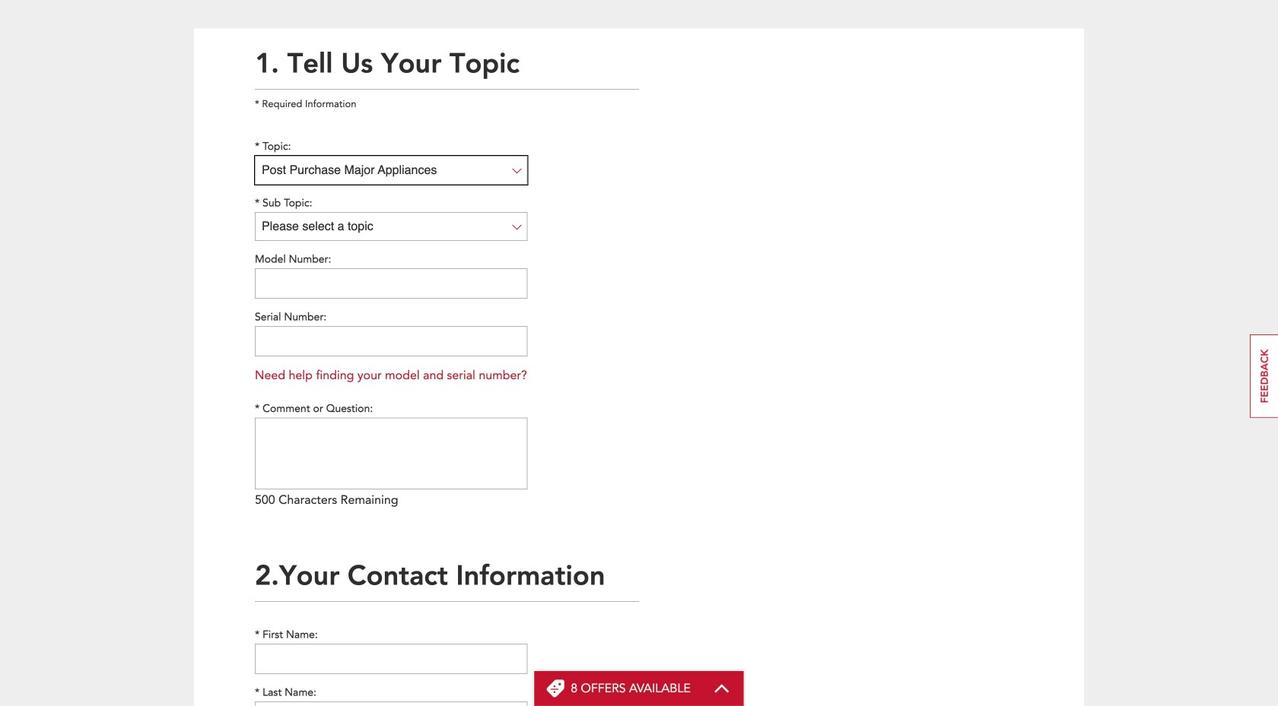 Task type: describe. For each thing, give the bounding box(es) containing it.
Serial Number text field
[[255, 326, 528, 357]]

Comment or Question text field
[[255, 418, 528, 490]]

First Name text field
[[255, 644, 528, 675]]

Last Name text field
[[255, 702, 528, 707]]



Task type: vqa. For each thing, say whether or not it's contained in the screenshot.
INSPIRATION element
no



Task type: locate. For each thing, give the bounding box(es) containing it.
Model Number text field
[[255, 269, 528, 299]]

site feedback image
[[1250, 335, 1278, 418]]



